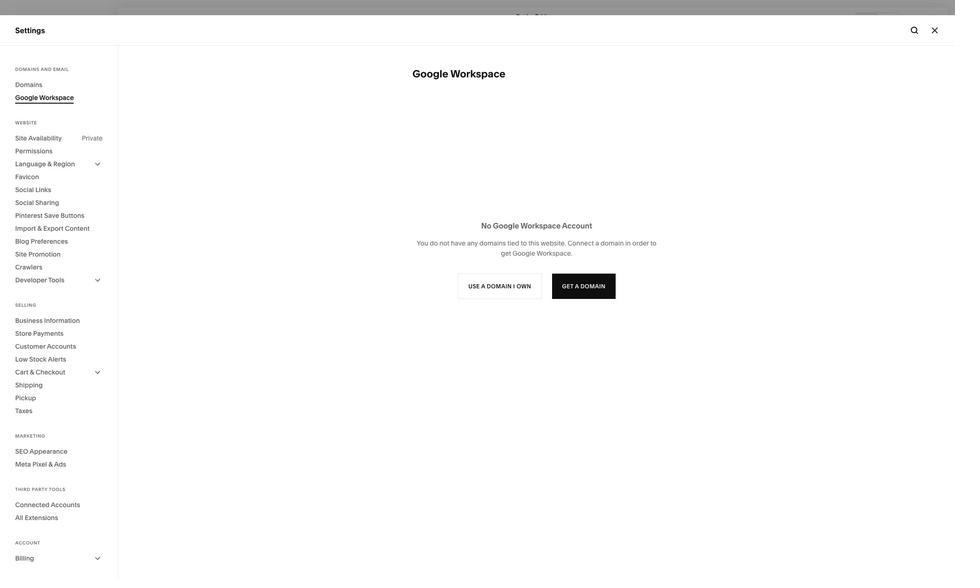 Task type: describe. For each thing, give the bounding box(es) containing it.
1 social from the top
[[15, 186, 34, 194]]

developer tools link
[[15, 274, 103, 287]]

export
[[43, 224, 63, 233]]

social sharing link
[[15, 196, 103, 209]]

third
[[15, 487, 30, 492]]

marketing link
[[15, 90, 102, 101]]

i
[[514, 283, 515, 290]]

low
[[15, 355, 28, 364]]

all
[[15, 514, 23, 522]]

simon
[[54, 522, 71, 529]]

acuity
[[15, 140, 37, 149]]

asset
[[15, 459, 35, 468]]

blog preferences link
[[15, 235, 103, 248]]

permissions
[[15, 147, 53, 155]]

meta
[[15, 460, 31, 469]]

accounts inside business information store payments customer accounts low stock alerts
[[47, 342, 76, 351]]

information
[[44, 317, 80, 325]]

have
[[451, 239, 466, 247]]

google workspace link
[[15, 91, 103, 104]]

cart & checkout
[[15, 368, 65, 376]]

tools inside "developer tools" dropdown button
[[48, 276, 64, 284]]

site inside favicon social links social sharing pinterest save buttons import & export content blog preferences site promotion crawlers
[[15, 250, 27, 259]]

seo appearance link
[[15, 445, 103, 458]]

import
[[15, 224, 36, 233]]

connected accounts all extensions
[[15, 501, 80, 522]]

crawlers link
[[15, 261, 103, 274]]

use a domain i own
[[469, 283, 532, 290]]

settings
[[15, 26, 45, 35]]

domains
[[480, 239, 506, 247]]

taxes
[[15, 407, 33, 415]]

1 website from the top
[[15, 57, 44, 66]]

domains and email
[[15, 67, 69, 72]]

shipping
[[15, 381, 43, 389]]

developer tools button
[[15, 274, 103, 287]]

asset library
[[15, 459, 61, 468]]

edit
[[128, 16, 141, 23]]

blog
[[15, 237, 29, 246]]

website.
[[541, 239, 567, 247]]

2 vertical spatial workspace
[[521, 221, 561, 230]]

cart & checkout button
[[15, 366, 103, 379]]

acuity scheduling link
[[15, 140, 102, 151]]

and
[[41, 67, 52, 72]]

shipping pickup taxes
[[15, 381, 43, 415]]

0 horizontal spatial workspace
[[39, 94, 74, 102]]

extensions
[[25, 514, 58, 522]]

no
[[482, 221, 492, 230]]

region
[[53, 160, 75, 168]]

connect
[[568, 239, 594, 247]]

acuity scheduling
[[15, 140, 79, 149]]

connected accounts link
[[15, 499, 103, 511]]

store
[[15, 329, 32, 338]]

taxes link
[[15, 405, 103, 417]]

asset library link
[[15, 459, 102, 470]]

a for use
[[482, 283, 486, 290]]

business information link
[[15, 314, 103, 327]]

0 vertical spatial account
[[562, 221, 593, 230]]

save
[[44, 212, 59, 220]]

domains link
[[15, 78, 103, 91]]

domain for use
[[487, 283, 512, 290]]

& right cart
[[30, 368, 34, 376]]

checkout
[[36, 368, 65, 376]]

domain for get
[[581, 283, 606, 290]]

1 vertical spatial tools
[[49, 487, 66, 492]]

third party tools
[[15, 487, 66, 492]]

you
[[417, 239, 429, 247]]

help
[[15, 492, 32, 502]]

ads
[[54, 460, 66, 469]]

2 to from the left
[[651, 239, 657, 247]]

stock
[[29, 355, 47, 364]]

use
[[469, 283, 480, 290]]

analytics link
[[15, 123, 102, 134]]

customer
[[15, 342, 45, 351]]

alerts
[[48, 355, 66, 364]]

analytics
[[15, 123, 48, 133]]

own
[[517, 283, 532, 290]]

1 selling from the top
[[15, 74, 39, 83]]

appearance
[[30, 447, 68, 456]]

& inside favicon social links social sharing pinterest save buttons import & export content blog preferences site promotion crawlers
[[37, 224, 42, 233]]

language
[[15, 160, 46, 168]]

domain
[[601, 239, 624, 247]]

book
[[517, 13, 530, 20]]

meta pixel & ads link
[[15, 458, 103, 471]]

billing
[[15, 554, 34, 563]]

favicon link
[[15, 170, 103, 183]]

jacob simon
[[37, 522, 71, 529]]

payments
[[33, 329, 64, 338]]

pickup link
[[15, 392, 103, 405]]

shipping link
[[15, 379, 103, 392]]

google inside google workspace link
[[15, 94, 38, 102]]



Task type: vqa. For each thing, say whether or not it's contained in the screenshot.
Google
yes



Task type: locate. For each thing, give the bounding box(es) containing it.
2 domains from the top
[[15, 81, 42, 89]]

google
[[413, 68, 449, 80], [15, 94, 38, 102], [493, 221, 519, 230], [513, 249, 536, 258]]

a
[[531, 13, 534, 20], [596, 239, 599, 247]]

2 site from the top
[[15, 250, 27, 259]]

not
[[440, 239, 450, 247]]

accounts up all extensions link
[[51, 501, 80, 509]]

links
[[35, 186, 51, 194]]

get a domain button
[[552, 274, 616, 299]]

1 horizontal spatial to
[[651, 239, 657, 247]]

site down blog
[[15, 250, 27, 259]]

selling up business
[[15, 303, 36, 308]]

book a table
[[517, 13, 550, 20]]

domains
[[15, 67, 39, 72], [15, 81, 42, 89]]

pinterest save buttons link
[[15, 209, 103, 222]]

in
[[626, 239, 631, 247]]

domains left and
[[15, 67, 39, 72]]

1 vertical spatial website
[[15, 120, 37, 125]]

a left domain
[[596, 239, 599, 247]]

1 vertical spatial social
[[15, 199, 34, 207]]

1 vertical spatial domains
[[15, 81, 42, 89]]

marketing
[[15, 90, 51, 100], [15, 434, 45, 439]]

domain inside get a domain button
[[581, 283, 606, 290]]

0 horizontal spatial account
[[15, 541, 40, 546]]

& left ads
[[48, 460, 53, 469]]

accounts inside connected accounts all extensions
[[51, 501, 80, 509]]

website up the site availability
[[15, 120, 37, 125]]

0 horizontal spatial google workspace
[[15, 94, 74, 102]]

1 horizontal spatial a
[[596, 239, 599, 247]]

marketing down domains and email
[[15, 90, 51, 100]]

1 vertical spatial selling
[[15, 303, 36, 308]]

2 selling from the top
[[15, 303, 36, 308]]

1 horizontal spatial google workspace
[[413, 68, 506, 80]]

0 horizontal spatial domain
[[487, 283, 512, 290]]

a inside 'button'
[[482, 283, 486, 290]]

0 vertical spatial site
[[15, 134, 27, 142]]

a for get
[[575, 283, 579, 290]]

& inside the seo appearance meta pixel & ads
[[48, 460, 53, 469]]

table
[[536, 13, 550, 20]]

0 vertical spatial domains
[[15, 67, 39, 72]]

domains for domains
[[15, 81, 42, 89]]

domain inside use a domain i own 'button'
[[487, 283, 512, 290]]

1 site from the top
[[15, 134, 27, 142]]

1 vertical spatial google workspace
[[15, 94, 74, 102]]

social
[[15, 186, 34, 194], [15, 199, 34, 207]]

accounts down store payments link
[[47, 342, 76, 351]]

domain
[[487, 283, 512, 290], [581, 283, 606, 290]]

billing link
[[15, 552, 103, 565]]

preferences
[[31, 237, 68, 246]]

cart
[[15, 368, 28, 376]]

sharing
[[35, 199, 59, 207]]

pickup
[[15, 394, 36, 402]]

1 domains from the top
[[15, 67, 39, 72]]

google inside you do not have any domains tied to this website. connect a domain in order to get google workspace.
[[513, 249, 536, 258]]

0 vertical spatial tools
[[48, 276, 64, 284]]

1 vertical spatial workspace
[[39, 94, 74, 102]]

social up pinterest at the left top of page
[[15, 199, 34, 207]]

0 vertical spatial website
[[15, 57, 44, 66]]

& inside "link"
[[48, 160, 52, 168]]

developer tools
[[15, 276, 64, 284]]

favicon
[[15, 173, 39, 181]]

do
[[430, 239, 438, 247]]

website link
[[15, 57, 102, 68]]

edit button
[[122, 12, 147, 29]]

& left 'region'
[[48, 160, 52, 168]]

a right get
[[575, 283, 579, 290]]

domains for domains and email
[[15, 67, 39, 72]]

2 social from the top
[[15, 199, 34, 207]]

a inside button
[[575, 283, 579, 290]]

domains down domains and email
[[15, 81, 42, 89]]

tied
[[508, 239, 520, 247]]

seo appearance meta pixel & ads
[[15, 447, 68, 469]]

business information store payments customer accounts low stock alerts
[[15, 317, 80, 364]]

site availability
[[15, 134, 62, 142]]

customer accounts link
[[15, 340, 103, 353]]

1 horizontal spatial domain
[[581, 283, 606, 290]]

account up connect
[[562, 221, 593, 230]]

1 vertical spatial accounts
[[51, 501, 80, 509]]

favicon social links social sharing pinterest save buttons import & export content blog preferences site promotion crawlers
[[15, 173, 90, 271]]

store payments link
[[15, 327, 103, 340]]

1 horizontal spatial a
[[575, 283, 579, 290]]

1 vertical spatial marketing
[[15, 434, 45, 439]]

email
[[53, 67, 69, 72]]

1 a from the left
[[482, 283, 486, 290]]

any
[[467, 239, 478, 247]]

a inside you do not have any domains tied to this website. connect a domain in order to get google workspace.
[[596, 239, 599, 247]]

2 domain from the left
[[581, 283, 606, 290]]

website up domains and email
[[15, 57, 44, 66]]

a right the "use"
[[482, 283, 486, 290]]

1 domain from the left
[[487, 283, 512, 290]]

to
[[521, 239, 527, 247], [651, 239, 657, 247]]

connected
[[15, 501, 49, 509]]

1 horizontal spatial workspace
[[451, 68, 506, 80]]

2 horizontal spatial workspace
[[521, 221, 561, 230]]

1 vertical spatial a
[[596, 239, 599, 247]]

domain left i
[[487, 283, 512, 290]]

1 marketing from the top
[[15, 90, 51, 100]]

0 vertical spatial social
[[15, 186, 34, 194]]

get
[[501, 249, 511, 258]]

jacob
[[37, 522, 53, 529]]

1 vertical spatial site
[[15, 250, 27, 259]]

selling link
[[15, 73, 102, 84]]

crawlers
[[15, 263, 42, 271]]

language & region
[[15, 160, 75, 168]]

tools up connected accounts link
[[49, 487, 66, 492]]

0 horizontal spatial a
[[482, 283, 486, 290]]

buttons
[[61, 212, 84, 220]]

all extensions link
[[15, 511, 103, 524]]

tools down crawlers link
[[48, 276, 64, 284]]

marketing up seo
[[15, 434, 45, 439]]

2 marketing from the top
[[15, 434, 45, 439]]

order
[[633, 239, 649, 247]]

language & region link
[[15, 158, 103, 170]]

use a domain i own button
[[458, 274, 542, 299]]

social down favicon
[[15, 186, 34, 194]]

a
[[482, 283, 486, 290], [575, 283, 579, 290]]

billing button
[[15, 552, 103, 565]]

0 vertical spatial marketing
[[15, 90, 51, 100]]

site promotion link
[[15, 248, 103, 261]]

content
[[65, 224, 90, 233]]

low stock alerts link
[[15, 353, 103, 366]]

a right book
[[531, 13, 534, 20]]

0 horizontal spatial a
[[531, 13, 534, 20]]

tools
[[48, 276, 64, 284], [49, 487, 66, 492]]

availability
[[28, 134, 62, 142]]

google workspace
[[413, 68, 506, 80], [15, 94, 74, 102]]

to right order
[[651, 239, 657, 247]]

1 horizontal spatial account
[[562, 221, 593, 230]]

2 website from the top
[[15, 120, 37, 125]]

site down the "analytics"
[[15, 134, 27, 142]]

1 vertical spatial account
[[15, 541, 40, 546]]

workspace
[[451, 68, 506, 80], [39, 94, 74, 102], [521, 221, 561, 230]]

get
[[563, 283, 574, 290]]

selling down domains and email
[[15, 74, 39, 83]]

0 vertical spatial workspace
[[451, 68, 506, 80]]

2 a from the left
[[575, 283, 579, 290]]

business
[[15, 317, 43, 325]]

0 horizontal spatial to
[[521, 239, 527, 247]]

0 vertical spatial a
[[531, 13, 534, 20]]

to left the this at the top of page
[[521, 239, 527, 247]]

social links link
[[15, 183, 103, 196]]

1 to from the left
[[521, 239, 527, 247]]

pinterest
[[15, 212, 43, 220]]

0 vertical spatial selling
[[15, 74, 39, 83]]

&
[[48, 160, 52, 168], [37, 224, 42, 233], [30, 368, 34, 376], [48, 460, 53, 469]]

& left export
[[37, 224, 42, 233]]

pixel
[[32, 460, 47, 469]]

site
[[15, 134, 27, 142], [15, 250, 27, 259]]

promotion
[[28, 250, 61, 259]]

domain right get
[[581, 283, 606, 290]]

0 vertical spatial accounts
[[47, 342, 76, 351]]

seo
[[15, 447, 28, 456]]

domains inside "link"
[[15, 81, 42, 89]]

account up "billing"
[[15, 541, 40, 546]]

0 vertical spatial google workspace
[[413, 68, 506, 80]]

developer
[[15, 276, 47, 284]]



